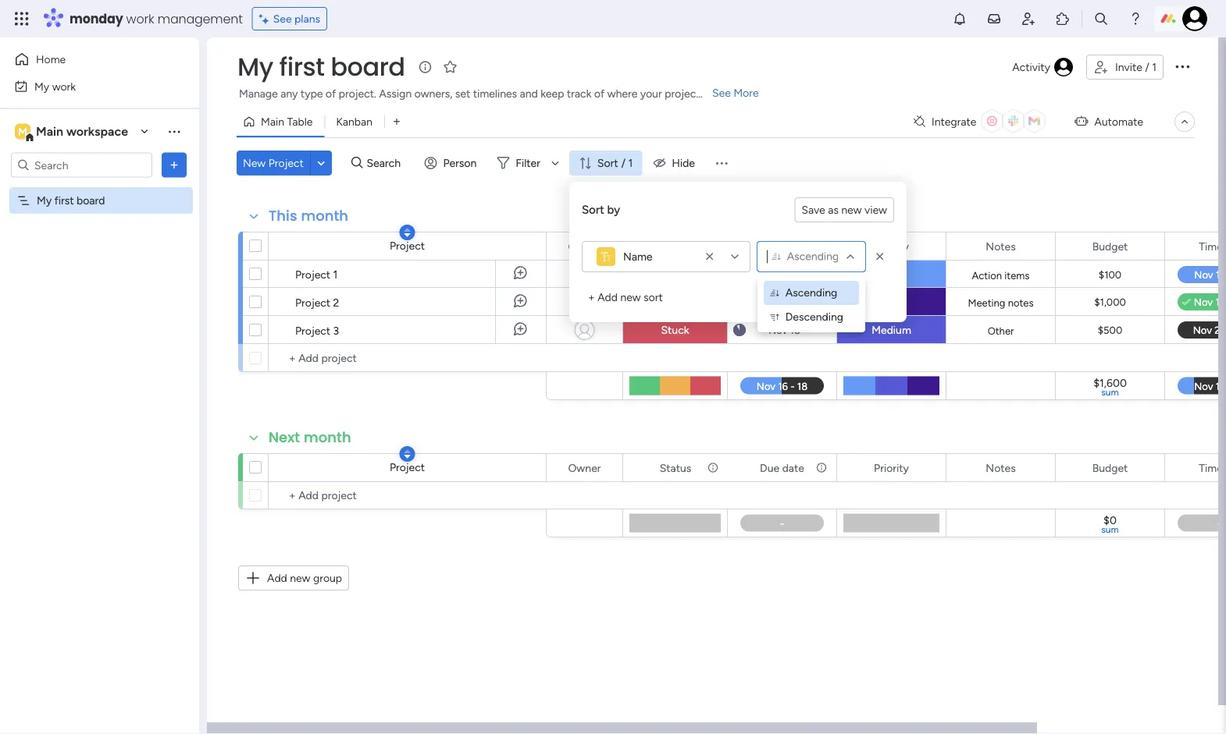 Task type: vqa. For each thing, say whether or not it's contained in the screenshot.
Next week / 1 item
no



Task type: locate. For each thing, give the bounding box(es) containing it.
invite / 1
[[1115, 61, 1157, 74]]

sum inside '$1,600 sum'
[[1101, 387, 1119, 398]]

items
[[1005, 269, 1030, 282]]

1 vertical spatial due date field
[[756, 460, 808, 477]]

2 vertical spatial new
[[290, 572, 310, 585]]

1 vertical spatial notes
[[986, 462, 1016, 475]]

project left 3
[[295, 324, 331, 337]]

kanban
[[336, 115, 373, 128]]

dapulse integrations image
[[914, 116, 925, 128]]

0 vertical spatial due date field
[[756, 238, 808, 255]]

inbox image
[[986, 11, 1002, 27]]

sort left by
[[582, 203, 604, 217]]

+ add new sort button
[[582, 285, 669, 310]]

working on it
[[643, 268, 708, 282]]

1 horizontal spatial main
[[261, 115, 284, 128]]

1 horizontal spatial work
[[126, 10, 154, 27]]

sort
[[644, 291, 663, 304]]

board inside list box
[[77, 194, 105, 207]]

2 due from the top
[[760, 462, 780, 475]]

ascending down 16
[[785, 286, 837, 300]]

1 horizontal spatial column information image
[[815, 240, 828, 253]]

nov down v2 sort descending icon
[[769, 324, 788, 337]]

nov up v2 sort descending icon
[[769, 296, 788, 309]]

manage any type of project. assign owners, set timelines and keep track of where your project stands.
[[239, 87, 738, 100]]

0 vertical spatial sum
[[1101, 387, 1119, 398]]

0 vertical spatial status field
[[656, 238, 695, 255]]

1 for invite / 1
[[1152, 61, 1157, 74]]

meeting
[[968, 297, 1006, 309]]

new for view
[[841, 203, 862, 217]]

next month
[[269, 428, 351, 448]]

1 column information image from the left
[[707, 240, 719, 253]]

filter
[[516, 157, 540, 170]]

/ right "invite"
[[1145, 61, 1150, 74]]

activity
[[1012, 61, 1050, 74]]

activity button
[[1006, 55, 1080, 80]]

2 + add project text field from the top
[[276, 487, 539, 505]]

0 horizontal spatial main
[[36, 124, 63, 139]]

0 vertical spatial nov
[[769, 269, 788, 281]]

column information image up it
[[707, 240, 719, 253]]

notes
[[986, 240, 1016, 253], [986, 462, 1016, 475]]

1 horizontal spatial options image
[[1173, 57, 1192, 76]]

date
[[782, 240, 804, 253], [782, 462, 804, 475]]

this
[[269, 206, 297, 226]]

1 vertical spatial 1
[[628, 157, 633, 170]]

1 vertical spatial notes field
[[982, 460, 1020, 477]]

1 vertical spatial sum
[[1101, 524, 1119, 536]]

Due date field
[[756, 238, 808, 255], [756, 460, 808, 477]]

month right next
[[304, 428, 351, 448]]

month
[[301, 206, 348, 226], [304, 428, 351, 448]]

0 vertical spatial ascending
[[787, 250, 839, 263]]

add right +
[[598, 291, 618, 304]]

project down sort desc icon
[[390, 461, 425, 474]]

remove sort image
[[872, 249, 888, 265]]

priority
[[874, 240, 909, 253], [874, 462, 909, 475]]

1 sum from the top
[[1101, 387, 1119, 398]]

options image
[[1173, 57, 1192, 76], [166, 157, 182, 173]]

1 vertical spatial /
[[621, 157, 626, 170]]

workspace image
[[15, 123, 30, 140]]

2 sum from the top
[[1101, 524, 1119, 536]]

0 horizontal spatial add
[[267, 572, 287, 585]]

see left more
[[712, 86, 731, 100]]

workspace
[[66, 124, 128, 139]]

person button
[[418, 151, 486, 176]]

2 priority from the top
[[874, 462, 909, 475]]

first up type
[[279, 50, 325, 84]]

save as new view button
[[795, 198, 894, 223]]

1 vertical spatial due date
[[760, 462, 804, 475]]

2 owner from the top
[[568, 462, 601, 475]]

1 horizontal spatial /
[[1145, 61, 1150, 74]]

column information image for due date
[[815, 462, 828, 474]]

2 vertical spatial nov
[[769, 324, 788, 337]]

1 vertical spatial ascending
[[785, 286, 837, 300]]

1 priority from the top
[[874, 240, 909, 253]]

nov 17
[[769, 296, 800, 309]]

add left group on the left of page
[[267, 572, 287, 585]]

column information image for status
[[707, 462, 719, 474]]

1 column information image from the left
[[707, 462, 719, 474]]

add inside button
[[598, 291, 618, 304]]

of right track
[[594, 87, 605, 100]]

see
[[273, 12, 292, 25], [712, 86, 731, 100]]

0 vertical spatial due date
[[760, 240, 804, 253]]

home
[[36, 53, 66, 66]]

by
[[607, 203, 620, 217]]

new left sort
[[620, 291, 641, 304]]

notes
[[1008, 297, 1034, 309]]

0 vertical spatial month
[[301, 206, 348, 226]]

1 horizontal spatial first
[[279, 50, 325, 84]]

stuck
[[661, 324, 689, 337]]

main left table
[[261, 115, 284, 128]]

autopilot image
[[1075, 111, 1088, 131]]

0 horizontal spatial work
[[52, 80, 76, 93]]

0 vertical spatial due
[[760, 240, 780, 253]]

1 due date from the top
[[760, 240, 804, 253]]

options image down workspace options image
[[166, 157, 182, 173]]

18
[[790, 324, 800, 337]]

1 vertical spatial due
[[760, 462, 780, 475]]

action
[[972, 269, 1002, 282]]

$0
[[1104, 514, 1117, 527]]

0 horizontal spatial first
[[54, 194, 74, 207]]

1 vertical spatial priority field
[[870, 460, 913, 477]]

1 vertical spatial new
[[620, 291, 641, 304]]

2 horizontal spatial 1
[[1152, 61, 1157, 74]]

project up 'project 2'
[[295, 268, 331, 281]]

/ for sort
[[621, 157, 626, 170]]

1 horizontal spatial new
[[620, 291, 641, 304]]

my first board up type
[[237, 50, 405, 84]]

column information image
[[707, 240, 719, 253], [815, 240, 828, 253]]

2 column information image from the left
[[815, 240, 828, 253]]

my first board list box
[[0, 184, 199, 425]]

save
[[802, 203, 825, 217]]

project right new
[[268, 157, 304, 170]]

status
[[660, 240, 691, 253], [660, 462, 691, 475]]

0 vertical spatial board
[[331, 50, 405, 84]]

1 vertical spatial work
[[52, 80, 76, 93]]

first down search in workspace field
[[54, 194, 74, 207]]

1 horizontal spatial my first board
[[237, 50, 405, 84]]

1 horizontal spatial board
[[331, 50, 405, 84]]

kanban button
[[324, 109, 384, 134]]

group
[[313, 572, 342, 585]]

invite members image
[[1021, 11, 1036, 27]]

on
[[686, 268, 698, 282]]

0 horizontal spatial options image
[[166, 157, 182, 173]]

1 up 2
[[333, 268, 338, 281]]

0 vertical spatial options image
[[1173, 57, 1192, 76]]

integrate
[[932, 115, 977, 128]]

1 vertical spatial first
[[54, 194, 74, 207]]

0 vertical spatial date
[[782, 240, 804, 253]]

0 horizontal spatial column information image
[[707, 462, 719, 474]]

work inside "button"
[[52, 80, 76, 93]]

0 vertical spatial 1
[[1152, 61, 1157, 74]]

1 inside the 'invite / 1' 'button'
[[1152, 61, 1157, 74]]

my work
[[34, 80, 76, 93]]

add view image
[[394, 116, 400, 128]]

due for 1st due date field from the top
[[760, 240, 780, 253]]

sort
[[597, 157, 618, 170], [582, 203, 604, 217]]

nov left 16
[[769, 269, 788, 281]]

my down home
[[34, 80, 49, 93]]

2 status from the top
[[660, 462, 691, 475]]

2 due date field from the top
[[756, 460, 808, 477]]

project left 2
[[295, 296, 331, 309]]

1 vertical spatial nov
[[769, 296, 788, 309]]

0 vertical spatial budget
[[1092, 240, 1128, 253]]

Notes field
[[982, 238, 1020, 255], [982, 460, 1020, 477]]

1 vertical spatial priority
[[874, 462, 909, 475]]

sort up by
[[597, 157, 618, 170]]

0 vertical spatial /
[[1145, 61, 1150, 74]]

main inside main table button
[[261, 115, 284, 128]]

low
[[881, 268, 902, 282]]

hide
[[672, 157, 695, 170]]

1 vertical spatial see
[[712, 86, 731, 100]]

1 vertical spatial + add project text field
[[276, 487, 539, 505]]

1 horizontal spatial column information image
[[815, 462, 828, 474]]

column information image down save
[[815, 240, 828, 253]]

first
[[279, 50, 325, 84], [54, 194, 74, 207]]

column information image
[[707, 462, 719, 474], [815, 462, 828, 474]]

/ left the 'hide' popup button
[[621, 157, 626, 170]]

2 due date from the top
[[760, 462, 804, 475]]

Budget field
[[1089, 238, 1132, 255], [1089, 460, 1132, 477]]

month right this
[[301, 206, 348, 226]]

budget field up $0
[[1089, 460, 1132, 477]]

see for see more
[[712, 86, 731, 100]]

due for second due date field from the top of the page
[[760, 462, 780, 475]]

apps image
[[1055, 11, 1071, 27]]

work down home
[[52, 80, 76, 93]]

Priority field
[[870, 238, 913, 255], [870, 460, 913, 477]]

new for sort
[[620, 291, 641, 304]]

main inside workspace selection "element"
[[36, 124, 63, 139]]

main for main workspace
[[36, 124, 63, 139]]

options image right invite / 1
[[1173, 57, 1192, 76]]

project inside "button"
[[268, 157, 304, 170]]

+ add project text field down 3
[[276, 349, 539, 368]]

0 horizontal spatial of
[[326, 87, 336, 100]]

2 vertical spatial 1
[[333, 268, 338, 281]]

see inside button
[[273, 12, 292, 25]]

2 nov from the top
[[769, 296, 788, 309]]

angle down image
[[318, 157, 325, 169]]

1 due from the top
[[760, 240, 780, 253]]

2 priority field from the top
[[870, 460, 913, 477]]

date for second due date field from the top of the page
[[782, 462, 804, 475]]

1 owner field from the top
[[564, 238, 605, 255]]

project down sort desc image
[[390, 239, 425, 253]]

budget field up $100
[[1089, 238, 1132, 255]]

see more
[[712, 86, 759, 100]]

0 horizontal spatial see
[[273, 12, 292, 25]]

0 vertical spatial first
[[279, 50, 325, 84]]

0 vertical spatial owner field
[[564, 238, 605, 255]]

0 vertical spatial see
[[273, 12, 292, 25]]

work for my
[[52, 80, 76, 93]]

new
[[841, 203, 862, 217], [620, 291, 641, 304], [290, 572, 310, 585]]

add inside button
[[267, 572, 287, 585]]

0 horizontal spatial column information image
[[707, 240, 719, 253]]

0 horizontal spatial board
[[77, 194, 105, 207]]

my inside "button"
[[34, 80, 49, 93]]

work right monday
[[126, 10, 154, 27]]

1 vertical spatial status
[[660, 462, 691, 475]]

work
[[126, 10, 154, 27], [52, 80, 76, 93]]

2 horizontal spatial new
[[841, 203, 862, 217]]

1 notes field from the top
[[982, 238, 1020, 255]]

Status field
[[656, 238, 695, 255], [656, 460, 695, 477]]

1 vertical spatial status field
[[656, 460, 695, 477]]

see for see plans
[[273, 12, 292, 25]]

2 of from the left
[[594, 87, 605, 100]]

3 nov from the top
[[769, 324, 788, 337]]

This month field
[[265, 206, 352, 227]]

ascending up 16
[[787, 250, 839, 263]]

any
[[281, 87, 298, 100]]

1 due date field from the top
[[756, 238, 808, 255]]

column information image for due date
[[815, 240, 828, 253]]

1 owner from the top
[[568, 240, 601, 253]]

1 vertical spatial add
[[267, 572, 287, 585]]

1 left the 'hide' popup button
[[628, 157, 633, 170]]

1 horizontal spatial 1
[[628, 157, 633, 170]]

nov
[[769, 269, 788, 281], [769, 296, 788, 309], [769, 324, 788, 337]]

see left plans
[[273, 12, 292, 25]]

my first board down search in workspace field
[[37, 194, 105, 207]]

1 vertical spatial owner
[[568, 462, 601, 475]]

None field
[[1195, 238, 1226, 255], [1195, 460, 1226, 477], [1195, 238, 1226, 255], [1195, 460, 1226, 477]]

1 vertical spatial date
[[782, 462, 804, 475]]

1 right "invite"
[[1152, 61, 1157, 74]]

0 vertical spatial notes field
[[982, 238, 1020, 255]]

due date for 1st due date field from the top
[[760, 240, 804, 253]]

0 vertical spatial status
[[660, 240, 691, 253]]

2 budget from the top
[[1092, 462, 1128, 475]]

board down search in workspace field
[[77, 194, 105, 207]]

workspace options image
[[166, 124, 182, 139]]

2 column information image from the left
[[815, 462, 828, 474]]

budget up $100
[[1092, 240, 1128, 253]]

Search in workspace field
[[33, 156, 130, 174]]

add
[[598, 291, 618, 304], [267, 572, 287, 585]]

1 priority field from the top
[[870, 238, 913, 255]]

1 vertical spatial owner field
[[564, 460, 605, 477]]

0 vertical spatial owner
[[568, 240, 601, 253]]

1 vertical spatial budget field
[[1089, 460, 1132, 477]]

2
[[333, 296, 339, 309]]

0 horizontal spatial my first board
[[37, 194, 105, 207]]

budget
[[1092, 240, 1128, 253], [1092, 462, 1128, 475]]

0 vertical spatial new
[[841, 203, 862, 217]]

my first board inside list box
[[37, 194, 105, 207]]

1 status from the top
[[660, 240, 691, 253]]

1 horizontal spatial add
[[598, 291, 618, 304]]

1 horizontal spatial see
[[712, 86, 731, 100]]

new
[[243, 157, 266, 170]]

owners,
[[414, 87, 453, 100]]

0 vertical spatial notes
[[986, 240, 1016, 253]]

new project button
[[237, 151, 310, 176]]

owner
[[568, 240, 601, 253], [568, 462, 601, 475]]

+ add project text field down sort desc icon
[[276, 487, 539, 505]]

0 vertical spatial sort
[[597, 157, 618, 170]]

manage
[[239, 87, 278, 100]]

0 vertical spatial add
[[598, 291, 618, 304]]

nov 18
[[769, 324, 800, 337]]

my inside list box
[[37, 194, 52, 207]]

it
[[701, 268, 708, 282]]

main right the workspace image
[[36, 124, 63, 139]]

sort desc image
[[404, 449, 410, 460]]

board up project.
[[331, 50, 405, 84]]

1 for sort / 1
[[628, 157, 633, 170]]

owner for 2nd owner field from the bottom of the page
[[568, 240, 601, 253]]

1 vertical spatial board
[[77, 194, 105, 207]]

of right type
[[326, 87, 336, 100]]

0 vertical spatial budget field
[[1089, 238, 1132, 255]]

john smith image
[[1183, 6, 1208, 31]]

0 vertical spatial + add project text field
[[276, 349, 539, 368]]

action items
[[972, 269, 1030, 282]]

new right as
[[841, 203, 862, 217]]

option
[[0, 187, 199, 190]]

due date
[[760, 240, 804, 253], [760, 462, 804, 475]]

1 vertical spatial sort
[[582, 203, 604, 217]]

$1,600 sum
[[1094, 376, 1127, 398]]

sum
[[1101, 387, 1119, 398], [1101, 524, 1119, 536]]

new left group on the left of page
[[290, 572, 310, 585]]

1 date from the top
[[782, 240, 804, 253]]

0 vertical spatial priority field
[[870, 238, 913, 255]]

Owner field
[[564, 238, 605, 255], [564, 460, 605, 477]]

monday
[[70, 10, 123, 27]]

view
[[865, 203, 887, 217]]

0 horizontal spatial /
[[621, 157, 626, 170]]

1 vertical spatial my first board
[[37, 194, 105, 207]]

project
[[268, 157, 304, 170], [390, 239, 425, 253], [295, 268, 331, 281], [295, 296, 331, 309], [295, 324, 331, 337], [390, 461, 425, 474]]

set
[[455, 87, 470, 100]]

1 horizontal spatial of
[[594, 87, 605, 100]]

0 horizontal spatial new
[[290, 572, 310, 585]]

1 vertical spatial budget
[[1092, 462, 1128, 475]]

0 vertical spatial priority
[[874, 240, 909, 253]]

my down search in workspace field
[[37, 194, 52, 207]]

budget up $0
[[1092, 462, 1128, 475]]

main
[[261, 115, 284, 128], [36, 124, 63, 139]]

status for 2nd status field from the top
[[660, 462, 691, 475]]

management
[[158, 10, 243, 27]]

/ inside the 'invite / 1' 'button'
[[1145, 61, 1150, 74]]

0 vertical spatial work
[[126, 10, 154, 27]]

1 vertical spatial month
[[304, 428, 351, 448]]

+ Add project text field
[[276, 349, 539, 368], [276, 487, 539, 505]]

2 date from the top
[[782, 462, 804, 475]]

my
[[237, 50, 273, 84], [34, 80, 49, 93], [37, 194, 52, 207]]



Task type: describe. For each thing, give the bounding box(es) containing it.
ascending for v2 sort ascending image
[[785, 286, 837, 300]]

1 of from the left
[[326, 87, 336, 100]]

search everything image
[[1093, 11, 1109, 27]]

0 horizontal spatial 1
[[333, 268, 338, 281]]

show board description image
[[416, 59, 435, 75]]

more
[[734, 86, 759, 100]]

new project
[[243, 157, 304, 170]]

owner for second owner field from the top
[[568, 462, 601, 475]]

2 budget field from the top
[[1089, 460, 1132, 477]]

arrow down image
[[546, 154, 565, 173]]

person
[[443, 157, 477, 170]]

meeting notes
[[968, 297, 1034, 309]]

1 budget from the top
[[1092, 240, 1128, 253]]

see plans button
[[252, 7, 327, 30]]

My first board field
[[234, 50, 409, 84]]

filter button
[[491, 151, 565, 176]]

save as new view
[[802, 203, 887, 217]]

$1,000
[[1094, 296, 1126, 309]]

project.
[[339, 87, 376, 100]]

3
[[333, 324, 339, 337]]

main table
[[261, 115, 313, 128]]

done
[[662, 296, 688, 309]]

ascending for v2 sort ascending icon
[[787, 250, 839, 263]]

status for second status field from the bottom of the page
[[660, 240, 691, 253]]

see more link
[[711, 85, 760, 101]]

add new group button
[[238, 566, 349, 591]]

help image
[[1128, 11, 1143, 27]]

v2 search image
[[351, 154, 363, 172]]

plans
[[294, 12, 320, 25]]

my work button
[[9, 74, 168, 99]]

sum for $1,600
[[1101, 387, 1119, 398]]

nov 16
[[769, 269, 800, 281]]

/ for invite
[[1145, 61, 1150, 74]]

next
[[269, 428, 300, 448]]

add new group
[[267, 572, 342, 585]]

Next month field
[[265, 428, 355, 448]]

project 1
[[295, 268, 338, 281]]

sort / 1
[[597, 157, 633, 170]]

stands.
[[703, 87, 738, 100]]

your
[[640, 87, 662, 100]]

2 notes field from the top
[[982, 460, 1020, 477]]

1 vertical spatial options image
[[166, 157, 182, 173]]

assign
[[379, 87, 412, 100]]

month for this month
[[301, 206, 348, 226]]

project 3
[[295, 324, 339, 337]]

due date for second due date field from the top of the page
[[760, 462, 804, 475]]

Search field
[[363, 152, 410, 174]]

main table button
[[237, 109, 324, 134]]

medium
[[872, 324, 911, 337]]

sum for $0
[[1101, 524, 1119, 536]]

working
[[643, 268, 683, 282]]

track
[[567, 87, 592, 100]]

other
[[988, 325, 1014, 337]]

add to favorites image
[[443, 59, 458, 75]]

table
[[287, 115, 313, 128]]

project 2
[[295, 296, 339, 309]]

v2 sort ascending image
[[772, 251, 781, 263]]

1 notes from the top
[[986, 240, 1016, 253]]

sort desc image
[[404, 227, 410, 238]]

notifications image
[[952, 11, 968, 27]]

menu image
[[714, 155, 729, 171]]

+
[[588, 291, 595, 304]]

$0 sum
[[1101, 514, 1119, 536]]

month for next month
[[304, 428, 351, 448]]

sort for sort / 1
[[597, 157, 618, 170]]

v2 sort descending image
[[770, 312, 779, 323]]

this month
[[269, 206, 348, 226]]

sort for sort by
[[582, 203, 604, 217]]

hide button
[[647, 151, 704, 176]]

name
[[623, 250, 653, 264]]

1 status field from the top
[[656, 238, 695, 255]]

2 owner field from the top
[[564, 460, 605, 477]]

where
[[607, 87, 638, 100]]

keep
[[541, 87, 564, 100]]

select product image
[[14, 11, 30, 27]]

workspace selection element
[[15, 122, 130, 143]]

timelines
[[473, 87, 517, 100]]

0 vertical spatial my first board
[[237, 50, 405, 84]]

2 status field from the top
[[656, 460, 695, 477]]

nov for project 3
[[769, 324, 788, 337]]

automate
[[1095, 115, 1143, 128]]

and
[[520, 87, 538, 100]]

type
[[301, 87, 323, 100]]

monday work management
[[70, 10, 243, 27]]

sort by
[[582, 203, 620, 217]]

project
[[665, 87, 700, 100]]

dapulse checkmark sign image
[[1183, 294, 1191, 312]]

v2 sort ascending image
[[770, 288, 779, 299]]

invite / 1 button
[[1086, 55, 1164, 80]]

$1,600
[[1094, 376, 1127, 390]]

new inside button
[[290, 572, 310, 585]]

date for 1st due date field from the top
[[782, 240, 804, 253]]

nov for project 2
[[769, 296, 788, 309]]

home button
[[9, 47, 168, 72]]

1 nov from the top
[[769, 269, 788, 281]]

$100
[[1099, 269, 1122, 282]]

my up manage
[[237, 50, 273, 84]]

column information image for status
[[707, 240, 719, 253]]

17
[[790, 296, 800, 309]]

high
[[880, 296, 903, 309]]

main workspace
[[36, 124, 128, 139]]

2 notes from the top
[[986, 462, 1016, 475]]

+ add new sort
[[588, 291, 663, 304]]

main for main table
[[261, 115, 284, 128]]

$500
[[1098, 325, 1123, 337]]

1 budget field from the top
[[1089, 238, 1132, 255]]

m
[[18, 125, 27, 138]]

descending
[[785, 310, 844, 324]]

work for monday
[[126, 10, 154, 27]]

1 + add project text field from the top
[[276, 349, 539, 368]]

as
[[828, 203, 839, 217]]

collapse board header image
[[1179, 116, 1191, 128]]

v2 overdue deadline image
[[733, 268, 746, 282]]

16
[[790, 269, 800, 281]]

first inside list box
[[54, 194, 74, 207]]



